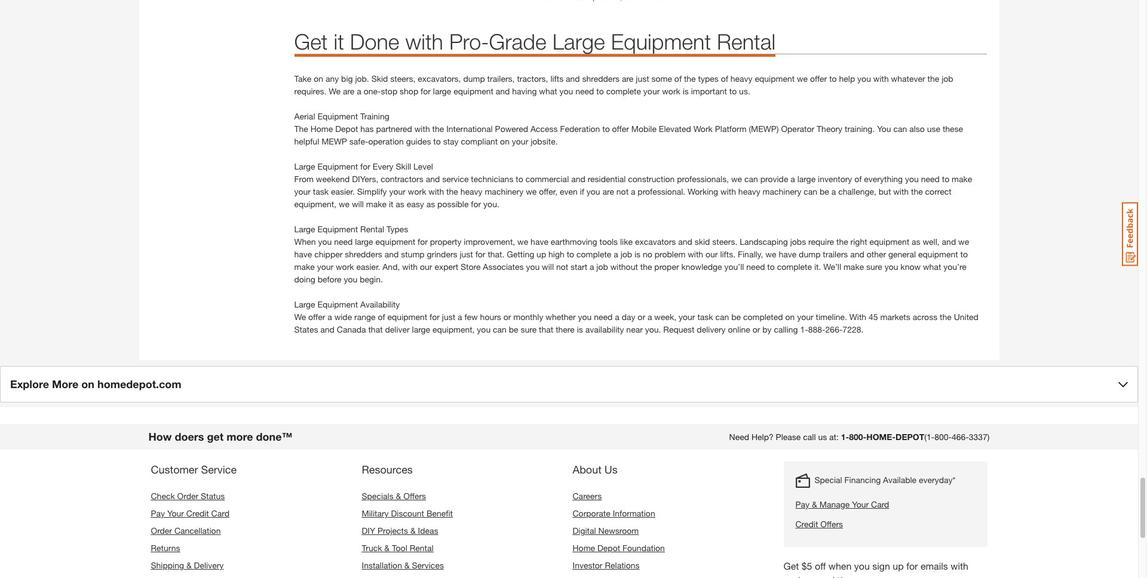 Task type: locate. For each thing, give the bounding box(es) containing it.
1 vertical spatial you.
[[645, 325, 661, 335]]

you right help
[[858, 74, 871, 84]]

0 vertical spatial equipment,
[[294, 199, 336, 209]]

shipping & delivery
[[151, 561, 224, 571]]

2 vertical spatial are
[[603, 187, 614, 197]]

we left help
[[797, 74, 808, 84]]

1 horizontal spatial sure
[[867, 262, 883, 272]]

a left day
[[615, 312, 620, 322]]

availability
[[585, 325, 624, 335]]

of
[[675, 74, 682, 84], [721, 74, 728, 84], [855, 174, 862, 184], [378, 312, 385, 322]]

0 vertical spatial it
[[334, 29, 344, 55]]

the left united
[[940, 312, 952, 322]]

1 vertical spatial what
[[923, 262, 941, 272]]

jobs
[[790, 237, 806, 247]]

1 vertical spatial sure
[[521, 325, 537, 335]]

just inside large equipment availability we offer a wide range of equipment for just a few hours or monthly whether you need a day or a week, your task can be completed on your timeline. with 45 markets across the united states and canada that deliver large equipment, you can be sure that there is availability near you. request delivery online or by calling 1-888-266-7228.
[[442, 312, 455, 322]]

0 horizontal spatial work
[[336, 262, 354, 272]]

before
[[318, 275, 342, 285]]

1 horizontal spatial dump
[[799, 249, 821, 260]]

mobile
[[631, 124, 657, 134]]

we down any
[[329, 86, 341, 96]]

0 horizontal spatial pay
[[151, 509, 165, 519]]

up left high
[[537, 249, 546, 260]]

0 horizontal spatial or
[[504, 312, 511, 322]]

need inside large equipment availability we offer a wide range of equipment for just a few hours or monthly whether you need a day or a week, your task can be completed on your timeline. with 45 markets across the united states and canada that deliver large equipment, you can be sure that there is availability near you. request delivery online or by calling 1-888-266-7228.
[[594, 312, 613, 322]]

with up knowledge
[[688, 249, 703, 260]]

& left ideas
[[410, 526, 416, 536]]

1 horizontal spatial as
[[426, 199, 435, 209]]

corporate information
[[573, 509, 655, 519]]

0 horizontal spatial job
[[597, 262, 608, 272]]

1 horizontal spatial home
[[573, 543, 595, 554]]

0 vertical spatial 1-
[[801, 325, 808, 335]]

important
[[691, 86, 727, 96]]

and inside large equipment availability we offer a wide range of equipment for just a few hours or monthly whether you need a day or a week, your task can be completed on your timeline. with 45 markets across the united states and canada that deliver large equipment, you can be sure that there is availability near you. request delivery online or by calling 1-888-266-7228.
[[321, 325, 335, 335]]

few
[[465, 312, 478, 322]]

as left well,
[[912, 237, 921, 247]]

0 vertical spatial home
[[311, 124, 333, 134]]

not inside the large equipment for every skill level from weekend diyers, contractors and service technicians to commercial and residential construction professionals, we can provide a large inventory of everything you need to make your task easier. simplify your work with the heavy machinery we offer, even if you are not a professional. working with heavy machinery can be a challenge, but with the correct equipment, we will make it as easy as possible for you.
[[617, 187, 629, 197]]

large down 'doing'
[[294, 300, 315, 310]]

compliant
[[461, 136, 498, 147]]

just left 'some'
[[636, 74, 649, 84]]

it left done
[[334, 29, 344, 55]]

heavy
[[731, 74, 753, 84], [461, 187, 483, 197], [739, 187, 761, 197]]

is right there
[[577, 325, 583, 335]]

offers up discount
[[404, 491, 426, 502]]

safe-
[[349, 136, 368, 147]]

we inside take on any big job. skid steers, excavators, dump trailers, tractors, lifts and shredders are just some of the types of heavy equipment we offer to help you with whatever the job requires. we are a one-stop shop for large equipment and having what you need to complete your work is important to us.
[[797, 74, 808, 84]]

1 horizontal spatial up
[[893, 561, 904, 572]]

job inside take on any big job. skid steers, excavators, dump trailers, tractors, lifts and shredders are just some of the types of heavy equipment we offer to help you with whatever the job requires. we are a one-stop shop for large equipment and having what you need to complete your work is important to us.
[[942, 74, 954, 84]]

shredders right lifts
[[582, 74, 620, 84]]

1 horizontal spatial easier.
[[356, 262, 380, 272]]

1 horizontal spatial task
[[698, 312, 713, 322]]

lifts
[[551, 74, 564, 84]]

1 horizontal spatial are
[[603, 187, 614, 197]]

on down powered
[[500, 136, 510, 147]]

1 vertical spatial complete
[[577, 249, 612, 260]]

aerial equipment training the home depot has partnered with the international powered access federation to offer mobile elevated work platform (mewp) operator theory training. you can also use these helpful mewp safe-operation guides to stay compliant on your jobsite.
[[294, 111, 963, 147]]

need
[[576, 86, 594, 96], [921, 174, 940, 184], [334, 237, 353, 247], [747, 262, 765, 272], [594, 312, 613, 322]]

up inside "large equipment rental types when you need large equipment for property improvement, we have earthmoving tools like excavators and skid steers. landscaping jobs require the right equipment as well, and we have chipper shredders and stump grinders just for that. getting up high to complete a job is no problem with our lifts. finally, we have dump trailers and other general equipment to make your work easier. and, with our expert store associates you will not start a job without the proper knowledge you'll need to complete it. we'll make sure you know what you're doing before you begin."
[[537, 249, 546, 260]]

we
[[329, 86, 341, 96], [294, 312, 306, 322]]

dump left trailers, on the top left
[[463, 74, 485, 84]]

equipment for for
[[318, 300, 358, 310]]

your inside take on any big job. skid steers, excavators, dump trailers, tractors, lifts and shredders are just some of the types of heavy equipment we offer to help you with whatever the job requires. we are a one-stop shop for large equipment and having what you need to complete your work is important to us.
[[644, 86, 660, 96]]

1 horizontal spatial credit
[[796, 520, 818, 530]]

like
[[620, 237, 633, 247]]

machinery
[[485, 187, 524, 197], [763, 187, 802, 197]]

know
[[901, 262, 921, 272]]

just
[[636, 74, 649, 84], [460, 249, 473, 260], [442, 312, 455, 322]]

1 vertical spatial get
[[784, 561, 799, 572]]

everyday*
[[919, 475, 956, 485]]

task
[[313, 187, 329, 197], [698, 312, 713, 322]]

and down trailers, on the top left
[[496, 86, 510, 96]]

operation
[[368, 136, 404, 147]]

0 vertical spatial easier.
[[331, 187, 355, 197]]

check order status
[[151, 491, 225, 502]]

or left by
[[753, 325, 760, 335]]

dump
[[463, 74, 485, 84], [799, 249, 821, 260]]

installation & services link
[[362, 561, 444, 571]]

1 vertical spatial home
[[573, 543, 595, 554]]

credit inside credit offers link
[[796, 520, 818, 530]]

get up take
[[294, 29, 328, 55]]

need up federation
[[576, 86, 594, 96]]

one-
[[364, 86, 381, 96]]

task inside large equipment availability we offer a wide range of equipment for just a few hours or monthly whether you need a day or a week, your task can be completed on your timeline. with 45 markets across the united states and canada that deliver large equipment, you can be sure that there is availability near you. request delivery online or by calling 1-888-266-7228.
[[698, 312, 713, 322]]

1 horizontal spatial shredders
[[582, 74, 620, 84]]

whether
[[546, 312, 576, 322]]

1 vertical spatial work
[[408, 187, 426, 197]]

& for shipping & delivery
[[186, 561, 192, 571]]

sure down other
[[867, 262, 883, 272]]

is inside large equipment availability we offer a wide range of equipment for just a few hours or monthly whether you need a day or a week, your task can be completed on your timeline. with 45 markets across the united states and canada that deliver large equipment, you can be sure that there is availability near you. request delivery online or by calling 1-888-266-7228.
[[577, 325, 583, 335]]

your inside "large equipment rental types when you need large equipment for property improvement, we have earthmoving tools like excavators and skid steers. landscaping jobs require the right equipment as well, and we have chipper shredders and stump grinders just for that. getting up high to complete a job is no problem with our lifts. finally, we have dump trailers and other general equipment to make your work easier. and, with our expert store associates you will not start a job without the proper knowledge you'll need to complete it. we'll make sure you know what you're doing before you begin."
[[317, 262, 334, 272]]

0 vertical spatial just
[[636, 74, 649, 84]]

with inside take on any big job. skid steers, excavators, dump trailers, tractors, lifts and shredders are just some of the types of heavy equipment we offer to help you with whatever the job requires. we are a one-stop shop for large equipment and having what you need to complete your work is important to us.
[[874, 74, 889, 84]]

and
[[566, 74, 580, 84], [496, 86, 510, 96], [426, 174, 440, 184], [571, 174, 586, 184], [678, 237, 693, 247], [942, 237, 956, 247], [385, 249, 399, 260], [851, 249, 865, 260], [321, 325, 335, 335], [819, 575, 835, 578]]

can right you
[[894, 124, 907, 134]]

large down the excavators,
[[433, 86, 451, 96]]

to
[[830, 74, 837, 84], [597, 86, 604, 96], [730, 86, 737, 96], [603, 124, 610, 134], [433, 136, 441, 147], [516, 174, 523, 184], [942, 174, 950, 184], [567, 249, 574, 260], [961, 249, 968, 260], [768, 262, 775, 272]]

1 horizontal spatial offer
[[612, 124, 629, 134]]

offers
[[404, 491, 426, 502], [821, 520, 843, 530]]

& for specials & offers
[[396, 491, 401, 502]]

2 vertical spatial offer
[[308, 312, 325, 322]]

equipment for property
[[318, 224, 358, 234]]

military discount benefit
[[362, 509, 453, 519]]

as right easy
[[426, 199, 435, 209]]

heavy inside take on any big job. skid steers, excavators, dump trailers, tractors, lifts and shredders are just some of the types of heavy equipment we offer to help you with whatever the job requires. we are a one-stop shop for large equipment and having what you need to complete your work is important to us.
[[731, 74, 753, 84]]

2 vertical spatial just
[[442, 312, 455, 322]]

1 vertical spatial easier.
[[356, 262, 380, 272]]

offer inside large equipment availability we offer a wide range of equipment for just a few hours or monthly whether you need a day or a week, your task can be completed on your timeline. with 45 markets across the united states and canada that deliver large equipment, you can be sure that there is availability near you. request delivery online or by calling 1-888-266-7228.
[[308, 312, 325, 322]]

credit offers
[[796, 520, 843, 530]]

what down lifts
[[539, 86, 557, 96]]

you. down the "week,"
[[645, 325, 661, 335]]

weekend
[[316, 174, 350, 184]]

whatever
[[891, 74, 925, 84]]

it inside the large equipment for every skill level from weekend diyers, contractors and service technicians to commercial and residential construction professionals, we can provide a large inventory of everything you need to make your task easier. simplify your work with the heavy machinery we offer, even if you are not a professional. working with heavy machinery can be a challenge, but with the correct equipment, we will make it as easy as possible for you.
[[389, 199, 394, 209]]

large inside the large equipment for every skill level from weekend diyers, contractors and service technicians to commercial and residential construction professionals, we can provide a large inventory of everything you need to make your task easier. simplify your work with the heavy machinery we offer, even if you are not a professional. working with heavy machinery can be a challenge, but with the correct equipment, we will make it as easy as possible for you.
[[294, 162, 315, 172]]

investor
[[573, 561, 603, 571]]

0 vertical spatial offers
[[404, 491, 426, 502]]

about us
[[573, 463, 618, 477]]

0 horizontal spatial dump
[[463, 74, 485, 84]]

0 vertical spatial order
[[177, 491, 198, 502]]

equipment up weekend
[[318, 162, 358, 172]]

1 vertical spatial just
[[460, 249, 473, 260]]

0 vertical spatial our
[[706, 249, 718, 260]]

& down tool
[[404, 561, 410, 571]]

but
[[879, 187, 891, 197]]

need up availability
[[594, 312, 613, 322]]

order up returns
[[151, 526, 172, 536]]

tips.
[[838, 575, 856, 578]]

be up online
[[732, 312, 741, 322]]

1 vertical spatial rental
[[360, 224, 384, 234]]

truck & tool rental link
[[362, 543, 434, 554]]

work down 'some'
[[662, 86, 681, 96]]

sure inside large equipment availability we offer a wide range of equipment for just a few hours or monthly whether you need a day or a week, your task can be completed on your timeline. with 45 markets across the united states and canada that deliver large equipment, you can be sure that there is availability near you. request delivery online or by calling 1-888-266-7228.
[[521, 325, 537, 335]]

feedback link image
[[1122, 202, 1138, 267]]

be down monthly
[[509, 325, 518, 335]]

1 horizontal spatial card
[[871, 500, 889, 510]]

availability
[[360, 300, 400, 310]]

1 vertical spatial not
[[556, 262, 568, 272]]

1 horizontal spatial depot
[[598, 543, 620, 554]]

on left any
[[314, 74, 323, 84]]

home down "digital"
[[573, 543, 595, 554]]

0 vertical spatial credit
[[186, 509, 209, 519]]

0 horizontal spatial up
[[537, 249, 546, 260]]

2 horizontal spatial is
[[683, 86, 689, 96]]

call
[[803, 432, 816, 442]]

1 horizontal spatial will
[[542, 262, 554, 272]]

job left without
[[597, 262, 608, 272]]

by
[[763, 325, 772, 335]]

1 vertical spatial equipment,
[[433, 325, 475, 335]]

need inside the large equipment for every skill level from weekend diyers, contractors and service technicians to commercial and residential construction professionals, we can provide a large inventory of everything you need to make your task easier. simplify your work with the heavy machinery we offer, even if you are not a professional. working with heavy machinery can be a challenge, but with the correct equipment, we will make it as easy as possible for you.
[[921, 174, 940, 184]]

sure inside "large equipment rental types when you need large equipment for property improvement, we have earthmoving tools like excavators and skid steers. landscaping jobs require the right equipment as well, and we have chipper shredders and stump grinders just for that. getting up high to complete a job is no problem with our lifts. finally, we have dump trailers and other general equipment to make your work easier. and, with our expert store associates you will not start a job without the proper knowledge you'll need to complete it. we'll make sure you know what you're doing before you begin."
[[867, 262, 883, 272]]

can left provide
[[745, 174, 758, 184]]

work up easy
[[408, 187, 426, 197]]

and down right
[[851, 249, 865, 260]]

work inside take on any big job. skid steers, excavators, dump trailers, tractors, lifts and shredders are just some of the types of heavy equipment we offer to help you with whatever the job requires. we are a one-stop shop for large equipment and having what you need to complete your work is important to us.
[[662, 86, 681, 96]]

get for get it done with pro-grade large equipment rental
[[294, 29, 328, 55]]

large inside "large equipment rental types when you need large equipment for property improvement, we have earthmoving tools like excavators and skid steers. landscaping jobs require the right equipment as well, and we have chipper shredders and stump grinders just for that. getting up high to complete a job is no problem with our lifts. finally, we have dump trailers and other general equipment to make your work easier. and, with our expert store associates you will not start a job without the proper knowledge you'll need to complete it. we'll make sure you know what you're doing before you begin."
[[355, 237, 373, 247]]

heavy right working
[[739, 187, 761, 197]]

1 vertical spatial dump
[[799, 249, 821, 260]]

depot up investor relations
[[598, 543, 620, 554]]

tractors,
[[517, 74, 548, 84]]

1 vertical spatial offer
[[612, 124, 629, 134]]

property
[[430, 237, 462, 247]]

not inside "large equipment rental types when you need large equipment for property improvement, we have earthmoving tools like excavators and skid steers. landscaping jobs require the right equipment as well, and we have chipper shredders and stump grinders just for that. getting up high to complete a job is no problem with our lifts. finally, we have dump trailers and other general equipment to make your work easier. and, with our expert store associates you will not start a job without the proper knowledge you'll need to complete it. we'll make sure you know what you're doing before you begin."
[[556, 262, 568, 272]]

can
[[894, 124, 907, 134], [745, 174, 758, 184], [804, 187, 818, 197], [716, 312, 729, 322], [493, 325, 507, 335]]

pay for pay your credit card
[[151, 509, 165, 519]]

when
[[294, 237, 316, 247]]

large up 'when'
[[294, 224, 315, 234]]

on inside large equipment availability we offer a wide range of equipment for just a few hours or monthly whether you need a day or a week, your task can be completed on your timeline. with 45 markets across the united states and canada that deliver large equipment, you can be sure that there is availability near you. request delivery online or by calling 1-888-266-7228.
[[786, 312, 795, 322]]

need up correct
[[921, 174, 940, 184]]

equipment, inside large equipment availability we offer a wide range of equipment for just a few hours or monthly whether you need a day or a week, your task can be completed on your timeline. with 45 markets across the united states and canada that deliver large equipment, you can be sure that there is availability near you. request delivery online or by calling 1-888-266-7228.
[[433, 325, 475, 335]]

as left easy
[[396, 199, 405, 209]]

equipment for and
[[318, 162, 358, 172]]

work inside the large equipment for every skill level from weekend diyers, contractors and service technicians to commercial and residential construction professionals, we can provide a large inventory of everything you need to make your task easier. simplify your work with the heavy machinery we offer, even if you are not a professional. working with heavy machinery can be a challenge, but with the correct equipment, we will make it as easy as possible for you.
[[408, 187, 426, 197]]

2 that from the left
[[539, 325, 554, 335]]

0 horizontal spatial depot
[[335, 124, 358, 134]]

are down the big
[[343, 86, 355, 96]]

hours
[[480, 312, 501, 322]]

there
[[556, 325, 575, 335]]

a left wide
[[328, 312, 332, 322]]

contractors
[[381, 174, 424, 184]]

doing
[[294, 275, 315, 285]]

specials & offers link
[[362, 491, 426, 502]]

0 horizontal spatial will
[[352, 199, 364, 209]]

equipment inside "large equipment rental types when you need large equipment for property improvement, we have earthmoving tools like excavators and skid steers. landscaping jobs require the right equipment as well, and we have chipper shredders and stump grinders just for that. getting up high to complete a job is no problem with our lifts. finally, we have dump trailers and other general equipment to make your work easier. and, with our expert store associates you will not start a job without the proper knowledge you'll need to complete it. we'll make sure you know what you're doing before you begin."
[[318, 224, 358, 234]]

& for truck & tool rental
[[384, 543, 390, 554]]

1 horizontal spatial offers
[[821, 520, 843, 530]]

well,
[[923, 237, 940, 247]]

machinery down technicians
[[485, 187, 524, 197]]

you'll
[[725, 262, 744, 272]]

1 vertical spatial credit
[[796, 520, 818, 530]]

if
[[580, 187, 584, 197]]

1 vertical spatial up
[[893, 561, 904, 572]]

home-
[[867, 432, 896, 442]]

just left the few
[[442, 312, 455, 322]]

0 vertical spatial offer
[[810, 74, 827, 84]]

emails
[[921, 561, 948, 572]]

you left begin.
[[344, 275, 358, 285]]

equipment
[[611, 29, 711, 55], [318, 111, 358, 122], [318, 162, 358, 172], [318, 224, 358, 234], [318, 300, 358, 310]]

0 horizontal spatial your
[[167, 509, 184, 519]]

0 vertical spatial will
[[352, 199, 364, 209]]

a right start on the top
[[590, 262, 594, 272]]

will
[[352, 199, 364, 209], [542, 262, 554, 272]]

careers link
[[573, 491, 602, 502]]

task inside the large equipment for every skill level from weekend diyers, contractors and service technicians to commercial and residential construction professionals, we can provide a large inventory of everything you need to make your task easier. simplify your work with the heavy machinery we offer, even if you are not a professional. working with heavy machinery can be a challenge, but with the correct equipment, we will make it as easy as possible for you.
[[313, 187, 329, 197]]

with inside "get $5 off when you sign up for emails with savings and tips."
[[951, 561, 969, 572]]

large for you
[[294, 224, 315, 234]]

foundation
[[623, 543, 665, 554]]

0 horizontal spatial is
[[577, 325, 583, 335]]

large left "inventory"
[[798, 174, 816, 184]]

shredders inside "large equipment rental types when you need large equipment for property improvement, we have earthmoving tools like excavators and skid steers. landscaping jobs require the right equipment as well, and we have chipper shredders and stump grinders just for that. getting up high to complete a job is no problem with our lifts. finally, we have dump trailers and other general equipment to make your work easier. and, with our expert store associates you will not start a job without the proper knowledge you'll need to complete it. we'll make sure you know what you're doing before you begin."
[[345, 249, 382, 260]]

with down 'stump'
[[402, 262, 418, 272]]

0 horizontal spatial easier.
[[331, 187, 355, 197]]

0 horizontal spatial what
[[539, 86, 557, 96]]

you up availability
[[578, 312, 592, 322]]

1 horizontal spatial get
[[784, 561, 799, 572]]

1 horizontal spatial or
[[638, 312, 645, 322]]

with up possible
[[429, 187, 444, 197]]

0 horizontal spatial have
[[294, 249, 312, 260]]

0 horizontal spatial home
[[311, 124, 333, 134]]

2 horizontal spatial as
[[912, 237, 921, 247]]

grinders
[[427, 249, 458, 260]]

get it done with pro-grade large equipment rental
[[294, 29, 776, 55]]

corporate information link
[[573, 509, 655, 519]]

diy projects & ideas link
[[362, 526, 438, 536]]

to left stay
[[433, 136, 441, 147]]

with inside the aerial equipment training the home depot has partnered with the international powered access federation to offer mobile elevated work platform (mewp) operator theory training. you can also use these helpful mewp safe-operation guides to stay compliant on your jobsite.
[[415, 124, 430, 134]]

you. down technicians
[[484, 199, 499, 209]]

get inside "get $5 off when you sign up for emails with savings and tips."
[[784, 561, 799, 572]]

1 vertical spatial we
[[294, 312, 306, 322]]

need inside take on any big job. skid steers, excavators, dump trailers, tractors, lifts and shredders are just some of the types of heavy equipment we offer to help you with whatever the job requires. we are a one-stop shop for large equipment and having what you need to complete your work is important to us.
[[576, 86, 594, 96]]

installation & services
[[362, 561, 444, 571]]

1 horizontal spatial pay
[[796, 500, 810, 510]]

services
[[412, 561, 444, 571]]

equipment, down the few
[[433, 325, 475, 335]]

large inside large equipment availability we offer a wide range of equipment for just a few hours or monthly whether you need a day or a week, your task can be completed on your timeline. with 45 markets across the united states and canada that deliver large equipment, you can be sure that there is availability near you. request delivery online or by calling 1-888-266-7228.
[[294, 300, 315, 310]]

1 vertical spatial shredders
[[345, 249, 382, 260]]

and down off
[[819, 575, 835, 578]]

special financing available everyday*
[[815, 475, 956, 485]]

just up store
[[460, 249, 473, 260]]

or right the hours
[[504, 312, 511, 322]]

pay for pay & manage your card
[[796, 500, 810, 510]]

steers.
[[713, 237, 738, 247]]

(mewp)
[[749, 124, 779, 134]]

will inside "large equipment rental types when you need large equipment for property improvement, we have earthmoving tools like excavators and skid steers. landscaping jobs require the right equipment as well, and we have chipper shredders and stump grinders just for that. getting up high to complete a job is no problem with our lifts. finally, we have dump trailers and other general equipment to make your work easier. and, with our expert store associates you will not start a job without the proper knowledge you'll need to complete it. we'll make sure you know what you're doing before you begin."
[[542, 262, 554, 272]]

0 vertical spatial complete
[[606, 86, 641, 96]]

customer service
[[151, 463, 237, 477]]

task down weekend
[[313, 187, 329, 197]]

correct
[[925, 187, 952, 197]]

the inside the aerial equipment training the home depot has partnered with the international powered access federation to offer mobile elevated work platform (mewp) operator theory training. you can also use these helpful mewp safe-operation guides to stay compliant on your jobsite.
[[432, 124, 444, 134]]

card down the status
[[211, 509, 229, 519]]

pay
[[796, 500, 810, 510], [151, 509, 165, 519]]

1 horizontal spatial be
[[732, 312, 741, 322]]

on
[[314, 74, 323, 84], [500, 136, 510, 147], [786, 312, 795, 322], [81, 378, 94, 391]]

large up begin.
[[355, 237, 373, 247]]

to left us. in the right of the page
[[730, 86, 737, 96]]

access
[[531, 124, 558, 134]]

a right provide
[[791, 174, 795, 184]]

can up delivery
[[716, 312, 729, 322]]

2 vertical spatial job
[[597, 262, 608, 272]]

your down the chipper
[[317, 262, 334, 272]]

can inside the aerial equipment training the home depot has partnered with the international powered access federation to offer mobile elevated work platform (mewp) operator theory training. you can also use these helpful mewp safe-operation guides to stay compliant on your jobsite.
[[894, 124, 907, 134]]

2 vertical spatial be
[[509, 325, 518, 335]]

equipment inside the large equipment for every skill level from weekend diyers, contractors and service technicians to commercial and residential construction professionals, we can provide a large inventory of everything you need to make your task easier. simplify your work with the heavy machinery we offer, even if you are not a professional. working with heavy machinery can be a challenge, but with the correct equipment, we will make it as easy as possible for you.
[[318, 162, 358, 172]]

sure
[[867, 262, 883, 272], [521, 325, 537, 335]]

0 vertical spatial are
[[622, 74, 634, 84]]

0 horizontal spatial shredders
[[345, 249, 382, 260]]

simplify
[[357, 187, 387, 197]]

stop
[[381, 86, 398, 96]]

we inside large equipment availability we offer a wide range of equipment for just a few hours or monthly whether you need a day or a week, your task can be completed on your timeline. with 45 markets across the united states and canada that deliver large equipment, you can be sure that there is availability near you. request delivery online or by calling 1-888-266-7228.
[[294, 312, 306, 322]]

available
[[883, 475, 917, 485]]

just inside "large equipment rental types when you need large equipment for property improvement, we have earthmoving tools like excavators and skid steers. landscaping jobs require the right equipment as well, and we have chipper shredders and stump grinders just for that. getting up high to complete a job is no problem with our lifts. finally, we have dump trailers and other general equipment to make your work easier. and, with our expert store associates you will not start a job without the proper knowledge you'll need to complete it. we'll make sure you know what you're doing before you begin."
[[460, 249, 473, 260]]

1 vertical spatial are
[[343, 86, 355, 96]]

we down landscaping
[[766, 249, 777, 260]]

customer
[[151, 463, 198, 477]]

equipment inside the aerial equipment training the home depot has partnered with the international powered access federation to offer mobile elevated work platform (mewp) operator theory training. you can also use these helpful mewp safe-operation guides to stay compliant on your jobsite.
[[318, 111, 358, 122]]

0 vertical spatial job
[[942, 74, 954, 84]]

1 horizontal spatial our
[[706, 249, 718, 260]]

0 horizontal spatial credit
[[186, 509, 209, 519]]

we left offer, at the top of the page
[[526, 187, 537, 197]]

right
[[851, 237, 867, 247]]

truck & tool rental
[[362, 543, 434, 554]]

0 vertical spatial rental
[[717, 29, 776, 55]]

rental up services
[[410, 543, 434, 554]]

with right emails
[[951, 561, 969, 572]]

0 vertical spatial is
[[683, 86, 689, 96]]

dump inside "large equipment rental types when you need large equipment for property improvement, we have earthmoving tools like excavators and skid steers. landscaping jobs require the right equipment as well, and we have chipper shredders and stump grinders just for that. getting up high to complete a job is no problem with our lifts. finally, we have dump trailers and other general equipment to make your work easier. and, with our expert store associates you will not start a job without the proper knowledge you'll need to complete it. we'll make sure you know what you're doing before you begin."
[[799, 249, 821, 260]]

0 vertical spatial you.
[[484, 199, 499, 209]]

0 horizontal spatial we
[[294, 312, 306, 322]]

help?
[[752, 432, 774, 442]]

0 horizontal spatial machinery
[[485, 187, 524, 197]]

large up lifts
[[553, 29, 605, 55]]

on right "more"
[[81, 378, 94, 391]]

for left emails
[[907, 561, 918, 572]]

for inside "get $5 off when you sign up for emails with savings and tips."
[[907, 561, 918, 572]]

rental inside "large equipment rental types when you need large equipment for property improvement, we have earthmoving tools like excavators and skid steers. landscaping jobs require the right equipment as well, and we have chipper shredders and stump grinders just for that. getting up high to complete a job is no problem with our lifts. finally, we have dump trailers and other general equipment to make your work easier. and, with our expert store associates you will not start a job without the proper knowledge you'll need to complete it. we'll make sure you know what you're doing before you begin."
[[360, 224, 384, 234]]

1 horizontal spatial is
[[635, 249, 641, 260]]

equipment inside large equipment availability we offer a wide range of equipment for just a few hours or monthly whether you need a day or a week, your task can be completed on your timeline. with 45 markets across the united states and canada that deliver large equipment, you can be sure that there is availability near you. request delivery online or by calling 1-888-266-7228.
[[318, 300, 358, 310]]

on inside take on any big job. skid steers, excavators, dump trailers, tractors, lifts and shredders are just some of the types of heavy equipment we offer to help you with whatever the job requires. we are a one-stop shop for large equipment and having what you need to complete your work is important to us.
[[314, 74, 323, 84]]

1 horizontal spatial 1-
[[841, 432, 849, 442]]

2 vertical spatial is
[[577, 325, 583, 335]]

easy
[[407, 199, 424, 209]]

aerial
[[294, 111, 315, 122]]

that down range
[[368, 325, 383, 335]]

2 horizontal spatial be
[[820, 187, 829, 197]]

explore more on homedepot.com button
[[0, 367, 1138, 403]]

will down simplify
[[352, 199, 364, 209]]

equipment up mewp
[[318, 111, 358, 122]]

with up guides
[[415, 124, 430, 134]]

you. inside large equipment availability we offer a wide range of equipment for just a few hours or monthly whether you need a day or a week, your task can be completed on your timeline. with 45 markets across the united states and canada that deliver large equipment, you can be sure that there is availability near you. request delivery online or by calling 1-888-266-7228.
[[645, 325, 661, 335]]

0 vertical spatial what
[[539, 86, 557, 96]]

2 horizontal spatial rental
[[717, 29, 776, 55]]

up inside "get $5 off when you sign up for emails with savings and tips."
[[893, 561, 904, 572]]

large inside "large equipment rental types when you need large equipment for property improvement, we have earthmoving tools like excavators and skid steers. landscaping jobs require the right equipment as well, and we have chipper shredders and stump grinders just for that. getting up high to complete a job is no problem with our lifts. finally, we have dump trailers and other general equipment to make your work easier. and, with our expert store associates you will not start a job without the proper knowledge you'll need to complete it. we'll make sure you know what you're doing before you begin."
[[294, 224, 315, 234]]

canada
[[337, 325, 366, 335]]

large
[[433, 86, 451, 96], [798, 174, 816, 184], [355, 237, 373, 247], [412, 325, 430, 335]]

0 horizontal spatial be
[[509, 325, 518, 335]]

easier. up begin.
[[356, 262, 380, 272]]

2 800- from the left
[[935, 432, 952, 442]]

1 horizontal spatial your
[[852, 500, 869, 510]]

1 horizontal spatial just
[[460, 249, 473, 260]]

1 vertical spatial will
[[542, 262, 554, 272]]

careers
[[573, 491, 602, 502]]



Task type: describe. For each thing, give the bounding box(es) containing it.
done
[[350, 29, 400, 55]]

large for a
[[294, 300, 315, 310]]

pay & manage your card
[[796, 500, 889, 510]]

can down the hours
[[493, 325, 507, 335]]

you right everything
[[905, 174, 919, 184]]

1 horizontal spatial have
[[531, 237, 549, 247]]

to right federation
[[603, 124, 610, 134]]

0 horizontal spatial as
[[396, 199, 405, 209]]

and right well,
[[942, 237, 956, 247]]

trailers,
[[487, 74, 515, 84]]

professional.
[[638, 187, 686, 197]]

skid
[[371, 74, 388, 84]]

heavy down service
[[461, 187, 483, 197]]

the right "whatever"
[[928, 74, 940, 84]]

types
[[698, 74, 719, 84]]

need up the chipper
[[334, 237, 353, 247]]

with
[[850, 312, 867, 322]]

the left "types"
[[684, 74, 696, 84]]

excavators,
[[418, 74, 461, 84]]

more
[[227, 430, 253, 444]]

just inside take on any big job. skid steers, excavators, dump trailers, tractors, lifts and shredders are just some of the types of heavy equipment we offer to help you with whatever the job requires. we are a one-stop shop for large equipment and having what you need to complete your work is important to us.
[[636, 74, 649, 84]]

get for get $5 off when you sign up for emails with savings and tips.
[[784, 561, 799, 572]]

investor relations
[[573, 561, 640, 571]]

high
[[549, 249, 565, 260]]

2 horizontal spatial have
[[779, 249, 797, 260]]

& for installation & services
[[404, 561, 410, 571]]

projects
[[378, 526, 408, 536]]

week,
[[655, 312, 677, 322]]

with right working
[[721, 187, 736, 197]]

problem
[[655, 249, 686, 260]]

will inside the large equipment for every skill level from weekend diyers, contractors and service technicians to commercial and residential construction professionals, we can provide a large inventory of everything you need to make your task easier. simplify your work with the heavy machinery we offer, even if you are not a professional. working with heavy machinery can be a challenge, but with the correct equipment, we will make it as easy as possible for you.
[[352, 199, 364, 209]]

equipment down types
[[376, 237, 415, 247]]

the down no
[[640, 262, 652, 272]]

work
[[694, 124, 713, 134]]

proper
[[655, 262, 679, 272]]

you up the chipper
[[318, 237, 332, 247]]

make right we'll
[[844, 262, 864, 272]]

for up 'stump'
[[418, 237, 428, 247]]

a left the "week,"
[[648, 312, 652, 322]]

every
[[373, 162, 394, 172]]

and up and,
[[385, 249, 399, 260]]

you down the hours
[[477, 325, 491, 335]]

be inside the large equipment for every skill level from weekend diyers, contractors and service technicians to commercial and residential construction professionals, we can provide a large inventory of everything you need to make your task easier. simplify your work with the heavy machinery we offer, even if you are not a professional. working with heavy machinery can be a challenge, but with the correct equipment, we will make it as easy as possible for you.
[[820, 187, 829, 197]]

off
[[815, 561, 826, 572]]

we right professionals,
[[731, 174, 742, 184]]

having
[[512, 86, 537, 96]]

please
[[776, 432, 801, 442]]

your up request
[[679, 312, 695, 322]]

explore
[[10, 378, 49, 391]]

helpful
[[294, 136, 319, 147]]

stay
[[443, 136, 459, 147]]

general
[[889, 249, 916, 260]]

need help? please call us at: 1-800-home-depot (1-800-466-3337)
[[729, 432, 990, 442]]

check
[[151, 491, 175, 502]]

make up 'doing'
[[294, 262, 315, 272]]

get
[[207, 430, 224, 444]]

large equipment rental types when you need large equipment for property improvement, we have earthmoving tools like excavators and skid steers. landscaping jobs require the right equipment as well, and we have chipper shredders and stump grinders just for that. getting up high to complete a job is no problem with our lifts. finally, we have dump trailers and other general equipment to make your work easier. and, with our expert store associates you will not start a job without the proper knowledge you'll need to complete it. we'll make sure you know what you're doing before you begin.
[[294, 224, 969, 285]]

expert
[[435, 262, 458, 272]]

everything
[[864, 174, 903, 184]]

need down 'finally,'
[[747, 262, 765, 272]]

is inside "large equipment rental types when you need large equipment for property improvement, we have earthmoving tools like excavators and skid steers. landscaping jobs require the right equipment as well, and we have chipper shredders and stump grinders just for that. getting up high to complete a job is no problem with our lifts. finally, we have dump trailers and other general equipment to make your work easier. and, with our expert store associates you will not start a job without the proper knowledge you'll need to complete it. we'll make sure you know what you're doing before you begin."
[[635, 249, 641, 260]]

platform
[[715, 124, 747, 134]]

to down landscaping
[[768, 262, 775, 272]]

your inside the aerial equipment training the home depot has partnered with the international powered access federation to offer mobile elevated work platform (mewp) operator theory training. you can also use these helpful mewp safe-operation guides to stay compliant on your jobsite.
[[512, 136, 528, 147]]

home depot foundation
[[573, 543, 665, 554]]

on inside dropdown button
[[81, 378, 94, 391]]

you inside "get $5 off when you sign up for emails with savings and tips."
[[854, 561, 870, 572]]

calling
[[774, 325, 798, 335]]

0 horizontal spatial are
[[343, 86, 355, 96]]

for inside take on any big job. skid steers, excavators, dump trailers, tractors, lifts and shredders are just some of the types of heavy equipment we offer to help you with whatever the job requires. we are a one-stop shop for large equipment and having what you need to complete your work is important to us.
[[421, 86, 431, 96]]

1 that from the left
[[368, 325, 383, 335]]

2 horizontal spatial or
[[753, 325, 760, 335]]

you
[[877, 124, 891, 134]]

no
[[643, 249, 652, 260]]

complete inside take on any big job. skid steers, excavators, dump trailers, tractors, lifts and shredders are just some of the types of heavy equipment we offer to help you with whatever the job requires. we are a one-stop shop for large equipment and having what you need to complete your work is important to us.
[[606, 86, 641, 96]]

you. inside the large equipment for every skill level from weekend diyers, contractors and service technicians to commercial and residential construction professionals, we can provide a large inventory of everything you need to make your task easier. simplify your work with the heavy machinery we offer, even if you are not a professional. working with heavy machinery can be a challenge, but with the correct equipment, we will make it as easy as possible for you.
[[484, 199, 499, 209]]

1 vertical spatial be
[[732, 312, 741, 322]]

order cancellation link
[[151, 526, 221, 536]]

1 horizontal spatial order
[[177, 491, 198, 502]]

as inside "large equipment rental types when you need large equipment for property improvement, we have earthmoving tools like excavators and skid steers. landscaping jobs require the right equipment as well, and we have chipper shredders and stump grinders just for that. getting up high to complete a job is no problem with our lifts. finally, we have dump trailers and other general equipment to make your work easier. and, with our expert store associates you will not start a job without the proper knowledge you'll need to complete it. we'll make sure you know what you're doing before you begin."
[[912, 237, 921, 247]]

2 horizontal spatial are
[[622, 74, 634, 84]]

to down earthmoving
[[567, 249, 574, 260]]

45
[[869, 312, 878, 322]]

deliver
[[385, 325, 410, 335]]

3337)
[[969, 432, 990, 442]]

and down level at top left
[[426, 174, 440, 184]]

and left skid
[[678, 237, 693, 247]]

some
[[652, 74, 672, 84]]

training
[[360, 111, 389, 122]]

big
[[341, 74, 353, 84]]

a inside take on any big job. skid steers, excavators, dump trailers, tractors, lifts and shredders are just some of the types of heavy equipment we offer to help you with whatever the job requires. we are a one-stop shop for large equipment and having what you need to complete your work is important to us.
[[357, 86, 361, 96]]

diy projects & ideas
[[362, 526, 438, 536]]

1 800- from the left
[[849, 432, 867, 442]]

use
[[927, 124, 941, 134]]

you right if
[[587, 187, 600, 197]]

improvement,
[[464, 237, 515, 247]]

equipment down trailers, on the top left
[[454, 86, 494, 96]]

1 vertical spatial job
[[621, 249, 632, 260]]

landscaping
[[740, 237, 788, 247]]

depot inside the aerial equipment training the home depot has partnered with the international powered access federation to offer mobile elevated work platform (mewp) operator theory training. you can also use these helpful mewp safe-operation guides to stay compliant on your jobsite.
[[335, 124, 358, 134]]

a down construction
[[631, 187, 636, 197]]

the left correct
[[911, 187, 923, 197]]

a left the few
[[458, 312, 462, 322]]

equipment, inside the large equipment for every skill level from weekend diyers, contractors and service technicians to commercial and residential construction professionals, we can provide a large inventory of everything you need to make your task easier. simplify your work with the heavy machinery we offer, even if you are not a professional. working with heavy machinery can be a challenge, but with the correct equipment, we will make it as easy as possible for you.
[[294, 199, 336, 209]]

shop
[[400, 86, 418, 96]]

the up trailers
[[837, 237, 848, 247]]

explore more on homedepot.com
[[10, 378, 181, 391]]

0 horizontal spatial card
[[211, 509, 229, 519]]

how
[[149, 430, 172, 444]]

federation
[[560, 124, 600, 134]]

near
[[626, 325, 643, 335]]

equipment up '(mewp)'
[[755, 74, 795, 84]]

1 machinery from the left
[[485, 187, 524, 197]]

financing
[[845, 475, 881, 485]]

2 vertical spatial complete
[[777, 262, 812, 272]]

large inside large equipment availability we offer a wide range of equipment for just a few hours or monthly whether you need a day or a week, your task can be completed on your timeline. with 45 markets across the united states and canada that deliver large equipment, you can be sure that there is availability near you. request delivery online or by calling 1-888-266-7228.
[[412, 325, 430, 335]]

offer inside the aerial equipment training the home depot has partnered with the international powered access federation to offer mobile elevated work platform (mewp) operator theory training. you can also use these helpful mewp safe-operation guides to stay compliant on your jobsite.
[[612, 124, 629, 134]]

doers
[[175, 430, 204, 444]]

equipment for international
[[318, 111, 358, 122]]

we inside take on any big job. skid steers, excavators, dump trailers, tractors, lifts and shredders are just some of the types of heavy equipment we offer to help you with whatever the job requires. we are a one-stop shop for large equipment and having what you need to complete your work is important to us.
[[329, 86, 341, 96]]

relations
[[605, 561, 640, 571]]

when
[[829, 561, 852, 572]]

large inside take on any big job. skid steers, excavators, dump trailers, tractors, lifts and shredders are just some of the types of heavy equipment we offer to help you with whatever the job requires. we are a one-stop shop for large equipment and having what you need to complete your work is important to us.
[[433, 86, 451, 96]]

large inside the large equipment for every skill level from weekend diyers, contractors and service technicians to commercial and residential construction professionals, we can provide a large inventory of everything you need to make your task easier. simplify your work with the heavy machinery we offer, even if you are not a professional. working with heavy machinery can be a challenge, but with the correct equipment, we will make it as easy as possible for you.
[[798, 174, 816, 184]]

you down general
[[885, 262, 898, 272]]

theory
[[817, 124, 843, 134]]

can left challenge,
[[804, 187, 818, 197]]

we up you're
[[959, 237, 969, 247]]

2 vertical spatial rental
[[410, 543, 434, 554]]

trailers
[[823, 249, 848, 260]]

what inside take on any big job. skid steers, excavators, dump trailers, tractors, lifts and shredders are just some of the types of heavy equipment we offer to help you with whatever the job requires. we are a one-stop shop for large equipment and having what you need to complete your work is important to us.
[[539, 86, 557, 96]]

even
[[560, 187, 578, 197]]

to up correct
[[942, 174, 950, 184]]

you down lifts
[[560, 86, 573, 96]]

steers,
[[390, 74, 416, 84]]

with up the excavators,
[[406, 29, 443, 55]]

large equipment availability we offer a wide range of equipment for just a few hours or monthly whether you need a day or a week, your task can be completed on your timeline. with 45 markets across the united states and canada that deliver large equipment, you can be sure that there is availability near you. request delivery online or by calling 1-888-266-7228.
[[294, 300, 979, 335]]

work inside "large equipment rental types when you need large equipment for property improvement, we have earthmoving tools like excavators and skid steers. landscaping jobs require the right equipment as well, and we have chipper shredders and stump grinders just for that. getting up high to complete a job is no problem with our lifts. finally, we have dump trailers and other general equipment to make your work easier. and, with our expert store associates you will not start a job without the proper knowledge you'll need to complete it. we'll make sure you know what you're doing before you begin."
[[336, 262, 354, 272]]

1 vertical spatial order
[[151, 526, 172, 536]]

easier. inside "large equipment rental types when you need large equipment for property improvement, we have earthmoving tools like excavators and skid steers. landscaping jobs require the right equipment as well, and we have chipper shredders and stump grinders just for that. getting up high to complete a job is no problem with our lifts. finally, we have dump trailers and other general equipment to make your work easier. and, with our expert store associates you will not start a job without the proper knowledge you'll need to complete it. we'll make sure you know what you're doing before you begin."
[[356, 262, 380, 272]]

training.
[[845, 124, 875, 134]]

tool
[[392, 543, 407, 554]]

2 machinery from the left
[[763, 187, 802, 197]]

you down getting
[[526, 262, 540, 272]]

order cancellation
[[151, 526, 221, 536]]

for inside large equipment availability we offer a wide range of equipment for just a few hours or monthly whether you need a day or a week, your task can be completed on your timeline. with 45 markets across the united states and canada that deliver large equipment, you can be sure that there is availability near you. request delivery online or by calling 1-888-266-7228.
[[430, 312, 440, 322]]

what inside "large equipment rental types when you need large equipment for property improvement, we have earthmoving tools like excavators and skid steers. landscaping jobs require the right equipment as well, and we have chipper shredders and stump grinders just for that. getting up high to complete a job is no problem with our lifts. finally, we have dump trailers and other general equipment to make your work easier. and, with our expert store associates you will not start a job without the proper knowledge you'll need to complete it. we'll make sure you know what you're doing before you begin."
[[923, 262, 941, 272]]

to up federation
[[597, 86, 604, 96]]

take
[[294, 74, 312, 84]]

large for level
[[294, 162, 315, 172]]

to left help
[[830, 74, 837, 84]]

for down the improvement,
[[475, 249, 486, 260]]

is inside take on any big job. skid steers, excavators, dump trailers, tractors, lifts and shredders are just some of the types of heavy equipment we offer to help you with whatever the job requires. we are a one-stop shop for large equipment and having what you need to complete your work is important to us.
[[683, 86, 689, 96]]

to up you're
[[961, 249, 968, 260]]

elevated
[[659, 124, 691, 134]]

savings
[[784, 575, 816, 578]]

provide
[[761, 174, 788, 184]]

your up 888-
[[797, 312, 814, 322]]

on inside the aerial equipment training the home depot has partnered with the international powered access federation to offer mobile elevated work platform (mewp) operator theory training. you can also use these helpful mewp safe-operation guides to stay compliant on your jobsite.
[[500, 136, 510, 147]]

specials
[[362, 491, 394, 502]]

& for pay & manage your card
[[812, 500, 817, 510]]

your down the "contractors"
[[389, 187, 406, 197]]

a down "inventory"
[[832, 187, 836, 197]]

equipment up general
[[870, 237, 910, 247]]

of right 'some'
[[675, 74, 682, 84]]

of right "types"
[[721, 74, 728, 84]]

and inside "get $5 off when you sign up for emails with savings and tips."
[[819, 575, 835, 578]]

we down weekend
[[339, 199, 350, 209]]

help
[[839, 74, 855, 84]]

266-
[[826, 325, 843, 335]]

1 vertical spatial 1-
[[841, 432, 849, 442]]

for up diyers,
[[360, 162, 370, 172]]

home depot foundation link
[[573, 543, 665, 554]]

delivery
[[194, 561, 224, 571]]

we up getting
[[518, 237, 528, 247]]

tools
[[600, 237, 618, 247]]

shredders inside take on any big job. skid steers, excavators, dump trailers, tractors, lifts and shredders are just some of the types of heavy equipment we offer to help you with whatever the job requires. we are a one-stop shop for large equipment and having what you need to complete your work is important to us.
[[582, 74, 620, 84]]

are inside the large equipment for every skill level from weekend diyers, contractors and service technicians to commercial and residential construction professionals, we can provide a large inventory of everything you need to make your task easier. simplify your work with the heavy machinery we offer, even if you are not a professional. working with heavy machinery can be a challenge, but with the correct equipment, we will make it as easy as possible for you.
[[603, 187, 614, 197]]

and right lifts
[[566, 74, 580, 84]]

0 horizontal spatial our
[[420, 262, 432, 272]]

0 horizontal spatial it
[[334, 29, 344, 55]]

1 vertical spatial offers
[[821, 520, 843, 530]]

wide
[[334, 312, 352, 322]]

offer inside take on any big job. skid steers, excavators, dump trailers, tractors, lifts and shredders are just some of the types of heavy equipment we offer to help you with whatever the job requires. we are a one-stop shop for large equipment and having what you need to complete your work is important to us.
[[810, 74, 827, 84]]

the inside large equipment availability we offer a wide range of equipment for just a few hours or monthly whether you need a day or a week, your task can be completed on your timeline. with 45 markets across the united states and canada that deliver large equipment, you can be sure that there is availability near you. request delivery online or by calling 1-888-266-7228.
[[940, 312, 952, 322]]

equipment inside large equipment availability we offer a wide range of equipment for just a few hours or monthly whether you need a day or a week, your task can be completed on your timeline. with 45 markets across the united states and canada that deliver large equipment, you can be sure that there is availability near you. request delivery online or by calling 1-888-266-7228.
[[388, 312, 427, 322]]

(1-
[[925, 432, 935, 442]]

dump inside take on any big job. skid steers, excavators, dump trailers, tractors, lifts and shredders are just some of the types of heavy equipment we offer to help you with whatever the job requires. we are a one-stop shop for large equipment and having what you need to complete your work is important to us.
[[463, 74, 485, 84]]

challenge,
[[839, 187, 877, 197]]

discount
[[391, 509, 424, 519]]

for right possible
[[471, 199, 481, 209]]

the up possible
[[446, 187, 458, 197]]

lifts.
[[720, 249, 736, 260]]

and up if
[[571, 174, 586, 184]]

easier. inside the large equipment for every skill level from weekend diyers, contractors and service technicians to commercial and residential construction professionals, we can provide a large inventory of everything you need to make your task easier. simplify your work with the heavy machinery we offer, even if you are not a professional. working with heavy machinery can be a challenge, but with the correct equipment, we will make it as easy as possible for you.
[[331, 187, 355, 197]]

your down from
[[294, 187, 311, 197]]

equipment down well,
[[919, 249, 958, 260]]

status
[[201, 491, 225, 502]]

$5
[[802, 561, 812, 572]]

of inside the large equipment for every skill level from weekend diyers, contractors and service technicians to commercial and residential construction professionals, we can provide a large inventory of everything you need to make your task easier. simplify your work with the heavy machinery we offer, even if you are not a professional. working with heavy machinery can be a challenge, but with the correct equipment, we will make it as easy as possible for you.
[[855, 174, 862, 184]]

pro-
[[449, 29, 489, 55]]

large equipment for every skill level from weekend diyers, contractors and service technicians to commercial and residential construction professionals, we can provide a large inventory of everything you need to make your task easier. simplify your work with the heavy machinery we offer, even if you are not a professional. working with heavy machinery can be a challenge, but with the correct equipment, we will make it as easy as possible for you.
[[294, 162, 973, 209]]

newsroom
[[599, 526, 639, 536]]

7228.
[[843, 325, 864, 335]]

make down simplify
[[366, 199, 387, 209]]

equipment up 'some'
[[611, 29, 711, 55]]

of inside large equipment availability we offer a wide range of equipment for just a few hours or monthly whether you need a day or a week, your task can be completed on your timeline. with 45 markets across the united states and canada that deliver large equipment, you can be sure that there is availability near you. request delivery online or by calling 1-888-266-7228.
[[378, 312, 385, 322]]

1- inside large equipment availability we offer a wide range of equipment for just a few hours or monthly whether you need a day or a week, your task can be completed on your timeline. with 45 markets across the united states and canada that deliver large equipment, you can be sure that there is availability near you. request delivery online or by calling 1-888-266-7228.
[[801, 325, 808, 335]]

range
[[354, 312, 376, 322]]

special
[[815, 475, 842, 485]]

to right technicians
[[516, 174, 523, 184]]

make down these
[[952, 174, 973, 184]]

states
[[294, 325, 318, 335]]

with right but at the right
[[894, 187, 909, 197]]

a down tools
[[614, 249, 618, 260]]

home inside the aerial equipment training the home depot has partnered with the international powered access federation to offer mobile elevated work platform (mewp) operator theory training. you can also use these helpful mewp safe-operation guides to stay compliant on your jobsite.
[[311, 124, 333, 134]]



Task type: vqa. For each thing, say whether or not it's contained in the screenshot.


